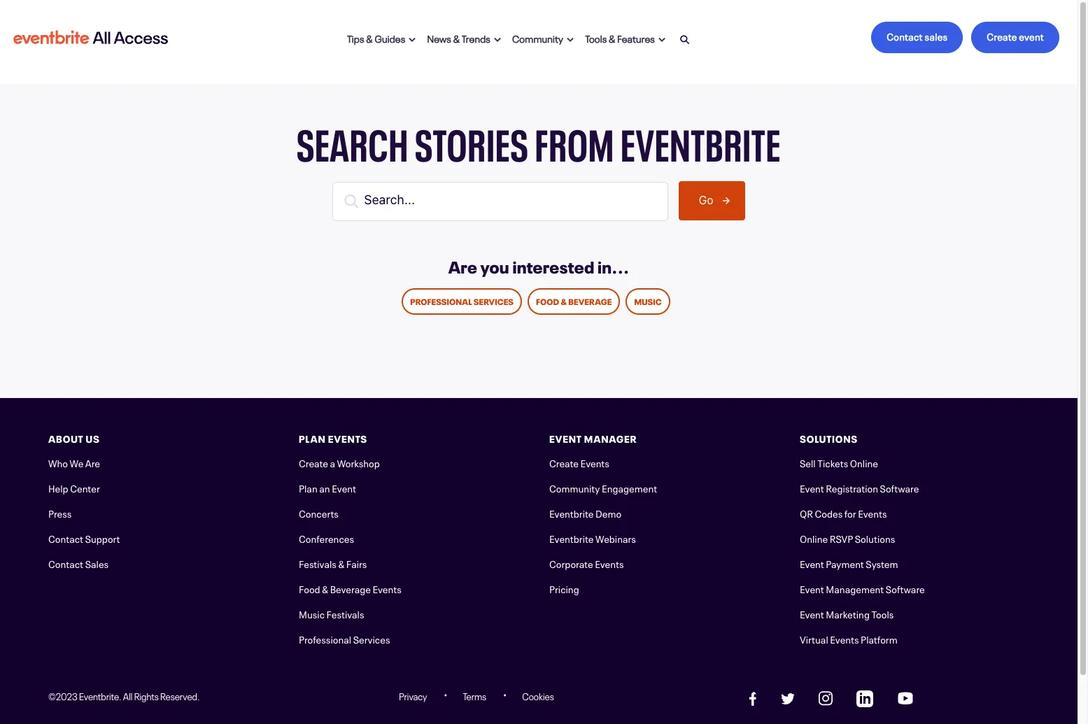 Task type: vqa. For each thing, say whether or not it's contained in the screenshot.
Can't at the left top of page
no



Task type: locate. For each thing, give the bounding box(es) containing it.
for
[[845, 506, 856, 520]]

festivals
[[299, 556, 337, 570], [327, 606, 364, 620]]

solutions up the system at right
[[855, 531, 895, 545]]

software right the registration at the bottom
[[880, 480, 919, 494]]

2 vertical spatial eventbrite
[[549, 531, 594, 545]]

food
[[536, 294, 559, 307], [299, 581, 320, 595]]

contact for contact sales
[[887, 29, 923, 43]]

plan left an
[[299, 480, 318, 494]]

online up the event registration software
[[850, 455, 878, 469]]

1 vertical spatial professional
[[299, 632, 351, 646]]

event marketing tools
[[800, 606, 894, 620]]

event up virtual
[[800, 606, 824, 620]]

0 vertical spatial plan
[[299, 431, 326, 445]]

0 horizontal spatial tools
[[585, 30, 607, 44]]

virtual
[[800, 632, 828, 646]]

1 vertical spatial community
[[549, 480, 600, 494]]

community down create events link
[[549, 480, 600, 494]]

solutions up tickets
[[800, 431, 858, 445]]

guides
[[375, 30, 406, 44]]

0 vertical spatial music
[[634, 294, 662, 307]]

music link
[[626, 288, 670, 315]]

None submit
[[679, 181, 745, 220]]

1 horizontal spatial tools
[[872, 606, 894, 620]]

events for create events
[[581, 455, 610, 469]]

0 vertical spatial community
[[512, 30, 564, 44]]

& for beverage
[[561, 294, 567, 307]]

1 vertical spatial music
[[299, 606, 325, 620]]

instagram image
[[819, 691, 833, 706]]

1 vertical spatial eventbrite
[[549, 506, 594, 520]]

0 horizontal spatial arrow image
[[494, 37, 501, 43]]

online down qr
[[800, 531, 828, 545]]

management
[[826, 581, 884, 595]]

events down event manager
[[581, 455, 610, 469]]

event right an
[[332, 480, 356, 494]]

0 vertical spatial eventbrite
[[621, 108, 781, 173]]

events up create a workshop
[[328, 431, 367, 445]]

music
[[634, 294, 662, 307], [299, 606, 325, 620]]

are right we
[[85, 455, 100, 469]]

community link
[[507, 22, 580, 53]]

we
[[70, 455, 84, 469]]

search
[[297, 108, 409, 173]]

1 vertical spatial tools
[[872, 606, 894, 620]]

features
[[617, 30, 655, 44]]

food & beverage events link
[[299, 581, 402, 595]]

0 horizontal spatial food
[[299, 581, 320, 595]]

rsvp
[[830, 531, 853, 545]]

food down interested
[[536, 294, 559, 307]]

contact sales link
[[872, 22, 963, 53]]

logo eventbrite image
[[11, 25, 170, 50]]

music right beverage
[[634, 294, 662, 307]]

arrow image
[[409, 37, 416, 43]]

1 vertical spatial food
[[299, 581, 320, 595]]

eventbrite for eventbrite demo
[[549, 506, 594, 520]]

event down sell
[[800, 480, 824, 494]]

0 vertical spatial solutions
[[800, 431, 858, 445]]

create left event
[[987, 29, 1017, 43]]

software
[[880, 480, 919, 494], [886, 581, 925, 595]]

festivals up professional services link
[[327, 606, 364, 620]]

& for fairs
[[338, 556, 345, 570]]

1 vertical spatial plan
[[299, 480, 318, 494]]

events for plan events
[[328, 431, 367, 445]]

1 vertical spatial online
[[800, 531, 828, 545]]

©2023 eventbrite. all rights reserved.
[[48, 689, 200, 702]]

create left a on the bottom of page
[[299, 455, 328, 469]]

2 horizontal spatial arrow image
[[659, 37, 666, 43]]

1 horizontal spatial food
[[536, 294, 559, 307]]

qr
[[800, 506, 813, 520]]

1 vertical spatial solutions
[[855, 531, 895, 545]]

1 horizontal spatial are
[[448, 253, 477, 277]]

1 horizontal spatial create
[[549, 455, 579, 469]]

0 horizontal spatial create
[[299, 455, 328, 469]]

arrow image left search icon
[[659, 37, 666, 43]]

food up music festivals link
[[299, 581, 320, 595]]

marketing
[[826, 606, 870, 620]]

& for guides
[[366, 30, 373, 44]]

concerts link
[[299, 506, 339, 520]]

virtual events platform link
[[800, 632, 898, 646]]

conferences link
[[299, 531, 354, 545]]

sell
[[800, 455, 816, 469]]

event left "management"
[[800, 581, 824, 595]]

event manager
[[549, 431, 637, 445]]

None search field
[[150, 181, 927, 221]]

events down 'event marketing tools' link
[[830, 632, 859, 646]]

tools left the features
[[585, 30, 607, 44]]

event marketing tools link
[[800, 606, 894, 620]]

events right beverage
[[373, 581, 402, 595]]

0 vertical spatial professional
[[410, 294, 472, 307]]

who we are link
[[48, 455, 100, 469]]

are left you
[[448, 253, 477, 277]]

fairs
[[346, 556, 367, 570]]

event up create events link
[[549, 431, 582, 445]]

arrow image right the trends
[[494, 37, 501, 43]]

software down the system at right
[[886, 581, 925, 595]]

1 plan from the top
[[299, 431, 326, 445]]

community
[[512, 30, 564, 44], [549, 480, 600, 494]]

corporate
[[549, 556, 593, 570]]

create for create events
[[549, 455, 579, 469]]

events for virtual events platform
[[830, 632, 859, 646]]

corporate events link
[[549, 556, 624, 570]]

create a workshop
[[299, 455, 380, 469]]

software for event management software
[[886, 581, 925, 595]]

0 vertical spatial contact
[[887, 29, 923, 43]]

arrow image left tools & features
[[567, 37, 574, 43]]

create event link
[[972, 22, 1060, 53]]

events down webinars
[[595, 556, 624, 570]]

tickets
[[818, 455, 848, 469]]

1 vertical spatial software
[[886, 581, 925, 595]]

are you interested in...
[[448, 253, 629, 277]]

arrow image for community
[[567, 37, 574, 43]]

1 horizontal spatial music
[[634, 294, 662, 307]]

professional services link
[[299, 632, 390, 646]]

twitter image
[[781, 693, 795, 704]]

1 horizontal spatial arrow image
[[567, 37, 574, 43]]

are
[[448, 253, 477, 277], [85, 455, 100, 469]]

0 horizontal spatial professional
[[299, 632, 351, 646]]

online
[[850, 455, 878, 469], [800, 531, 828, 545]]

engagement
[[602, 480, 657, 494]]

1 arrow image from the left
[[494, 37, 501, 43]]

news
[[427, 30, 451, 44]]

1 vertical spatial contact
[[48, 531, 83, 545]]

arrow image inside community link
[[567, 37, 574, 43]]

eventbrite for eventbrite webinars
[[549, 531, 594, 545]]

festivals down conferences
[[299, 556, 337, 570]]

event left payment
[[800, 556, 824, 570]]

professional down music festivals
[[299, 632, 351, 646]]

1 horizontal spatial online
[[850, 455, 878, 469]]

arrow image inside news & trends link
[[494, 37, 501, 43]]

event for event payment system
[[800, 556, 824, 570]]

professional left services
[[410, 294, 472, 307]]

1 vertical spatial festivals
[[327, 606, 364, 620]]

arrow image
[[494, 37, 501, 43], [567, 37, 574, 43], [659, 37, 666, 43]]

0 vertical spatial food
[[536, 294, 559, 307]]

events for corporate events
[[595, 556, 624, 570]]

qr codes for events
[[800, 506, 887, 520]]

0 vertical spatial software
[[880, 480, 919, 494]]

contact for contact sales
[[48, 556, 83, 570]]

solutions
[[800, 431, 858, 445], [855, 531, 895, 545]]

corporate events
[[549, 556, 624, 570]]

tips & guides link
[[342, 22, 422, 53]]

tools up platform
[[872, 606, 894, 620]]

arrow image for tools & features
[[659, 37, 666, 43]]

webinars
[[596, 531, 636, 545]]

search icon image
[[680, 35, 690, 45]]

Search... text field
[[333, 182, 669, 221]]

create for create event
[[987, 29, 1017, 43]]

plan up create a workshop
[[299, 431, 326, 445]]

create for create a workshop
[[299, 455, 328, 469]]

2 plan from the top
[[299, 480, 318, 494]]

arrow image inside tools & features link
[[659, 37, 666, 43]]

&
[[366, 30, 373, 44], [453, 30, 460, 44], [609, 30, 616, 44], [561, 294, 567, 307], [338, 556, 345, 570], [322, 581, 328, 595]]

0 horizontal spatial music
[[299, 606, 325, 620]]

demo
[[596, 506, 622, 520]]

professional for professional services
[[299, 632, 351, 646]]

food & beverage
[[536, 294, 612, 307]]

0 horizontal spatial are
[[85, 455, 100, 469]]

contact for contact support
[[48, 531, 83, 545]]

3 arrow image from the left
[[659, 37, 666, 43]]

sell tickets online link
[[800, 455, 878, 469]]

& for features
[[609, 30, 616, 44]]

platform
[[861, 632, 898, 646]]

news & trends link
[[422, 22, 507, 53]]

youtube image
[[898, 692, 913, 705]]

create event
[[987, 29, 1044, 43]]

music up professional services link
[[299, 606, 325, 620]]

0 vertical spatial online
[[850, 455, 878, 469]]

community right the trends
[[512, 30, 564, 44]]

a
[[330, 455, 335, 469]]

services
[[474, 294, 514, 307]]

1 horizontal spatial professional
[[410, 294, 472, 307]]

facebook image
[[750, 692, 757, 706]]

qr codes for events link
[[800, 506, 887, 520]]

music festivals
[[299, 606, 364, 620]]

2 vertical spatial contact
[[48, 556, 83, 570]]

2 horizontal spatial create
[[987, 29, 1017, 43]]

music festivals link
[[299, 606, 364, 620]]

2 arrow image from the left
[[567, 37, 574, 43]]

create down event manager
[[549, 455, 579, 469]]

professional
[[410, 294, 472, 307], [299, 632, 351, 646]]

privacy
[[399, 689, 427, 702]]

events
[[328, 431, 367, 445], [581, 455, 610, 469], [858, 506, 887, 520], [595, 556, 624, 570], [373, 581, 402, 595], [830, 632, 859, 646]]

interested
[[513, 253, 595, 277]]



Task type: describe. For each thing, give the bounding box(es) containing it.
pricing link
[[549, 581, 579, 595]]

event registration software link
[[800, 480, 919, 494]]

create events
[[549, 455, 610, 469]]

festivals & fairs
[[299, 556, 367, 570]]

food & beverage events
[[299, 581, 402, 595]]

events right for
[[858, 506, 887, 520]]

create a workshop link
[[299, 455, 380, 469]]

help center
[[48, 480, 100, 494]]

plan events
[[299, 431, 367, 445]]

cookies link
[[522, 689, 554, 702]]

music for music festivals
[[299, 606, 325, 620]]

concerts
[[299, 506, 339, 520]]

eventbrite webinars
[[549, 531, 636, 545]]

tools & features link
[[580, 22, 671, 53]]

search stories from eventbrite
[[297, 108, 781, 173]]

eventbrite demo
[[549, 506, 622, 520]]

music for music
[[634, 294, 662, 307]]

community engagement
[[549, 480, 657, 494]]

software for event registration software
[[880, 480, 919, 494]]

event for event marketing tools
[[800, 606, 824, 620]]

contact sales link
[[48, 556, 109, 570]]

help
[[48, 480, 68, 494]]

food for food & beverage
[[536, 294, 559, 307]]

contact sales
[[48, 556, 109, 570]]

professional services
[[299, 632, 390, 646]]

who
[[48, 455, 68, 469]]

event for event manager
[[549, 431, 582, 445]]

in...
[[598, 253, 629, 277]]

food for food & beverage events
[[299, 581, 320, 595]]

event for event registration software
[[800, 480, 824, 494]]

sales
[[925, 29, 948, 43]]

stories
[[415, 108, 529, 173]]

& for trends
[[453, 30, 460, 44]]

payment
[[826, 556, 864, 570]]

about us
[[48, 431, 100, 445]]

& for beverage
[[322, 581, 328, 595]]

eventbrite.
[[79, 689, 121, 702]]

manager
[[584, 431, 637, 445]]

terms
[[463, 689, 486, 702]]

contact support link
[[48, 531, 120, 545]]

beverage
[[568, 294, 612, 307]]

press
[[48, 506, 72, 520]]

online rsvp solutions link
[[800, 531, 895, 545]]

about
[[48, 431, 83, 445]]

sell tickets online
[[800, 455, 878, 469]]

professional for professional services
[[410, 294, 472, 307]]

plan for plan events
[[299, 431, 326, 445]]

tools & features
[[585, 30, 655, 44]]

all
[[123, 689, 132, 702]]

professional services link
[[402, 288, 522, 315]]

conferences
[[299, 531, 354, 545]]

event for event management software
[[800, 581, 824, 595]]

tips
[[347, 30, 364, 44]]

contact support
[[48, 531, 120, 545]]

press link
[[48, 506, 72, 520]]

terms link
[[463, 689, 486, 702]]

event registration software
[[800, 480, 919, 494]]

support
[[85, 531, 120, 545]]

eventbrite webinars link
[[549, 531, 636, 545]]

food & beverage link
[[528, 288, 620, 315]]

cookies
[[522, 689, 554, 702]]

reserved.
[[160, 689, 200, 702]]

news & trends
[[427, 30, 491, 44]]

eventbrite demo link
[[549, 506, 622, 520]]

you
[[480, 253, 509, 277]]

center
[[70, 480, 100, 494]]

event payment system link
[[800, 556, 898, 570]]

codes
[[815, 506, 843, 520]]

online rsvp solutions
[[800, 531, 895, 545]]

0 vertical spatial tools
[[585, 30, 607, 44]]

festivals & fairs link
[[299, 556, 367, 570]]

event management software
[[800, 581, 925, 595]]

plan an event link
[[299, 480, 356, 494]]

linkedin image
[[857, 690, 874, 707]]

arrow image for news & trends
[[494, 37, 501, 43]]

system
[[866, 556, 898, 570]]

1 vertical spatial are
[[85, 455, 100, 469]]

community engagement link
[[549, 480, 657, 494]]

event payment system
[[800, 556, 898, 570]]

create events link
[[549, 455, 610, 469]]

virtual events platform
[[800, 632, 898, 646]]

workshop
[[337, 455, 380, 469]]

tips & guides
[[347, 30, 406, 44]]

who we are
[[48, 455, 100, 469]]

plan for plan an event
[[299, 480, 318, 494]]

community for community
[[512, 30, 564, 44]]

0 horizontal spatial online
[[800, 531, 828, 545]]

registration
[[826, 480, 878, 494]]

community for community engagement
[[549, 480, 600, 494]]

plan an event
[[299, 480, 356, 494]]

trends
[[462, 30, 491, 44]]

professional services
[[410, 294, 514, 307]]

sales
[[85, 556, 109, 570]]

services
[[353, 632, 390, 646]]

help center link
[[48, 480, 100, 494]]

0 vertical spatial festivals
[[299, 556, 337, 570]]

0 vertical spatial are
[[448, 253, 477, 277]]



